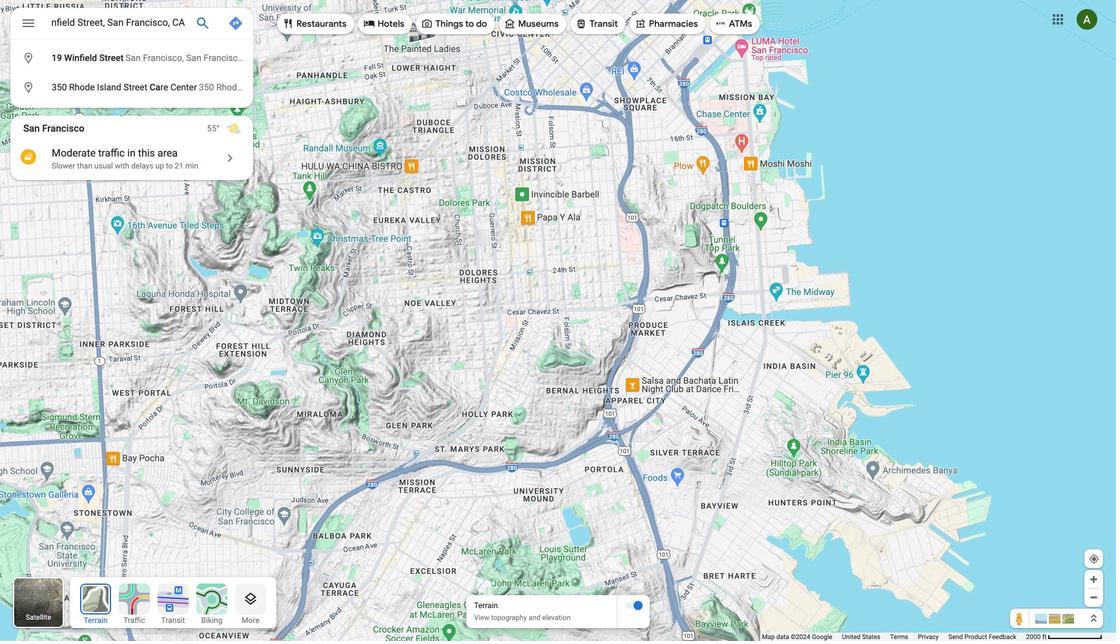 Task type: locate. For each thing, give the bounding box(es) containing it.
None search field
[[10, 8, 432, 108]]

cell up san francisco weather group
[[10, 77, 432, 98]]

show street view coverage image
[[1010, 609, 1030, 629]]

cell down the search google maps field at left top
[[10, 48, 286, 69]]

none search field inside google maps element
[[10, 8, 432, 108]]

Search Google Maps field
[[10, 8, 253, 43]]

1 vertical spatial cell
[[10, 77, 432, 98]]

2 cell from the top
[[10, 77, 432, 98]]

none field inside the search google maps field
[[52, 15, 185, 30]]

google maps element
[[0, 0, 1116, 641]]

show your location image
[[1089, 554, 1100, 565]]

1 cell from the top
[[10, 48, 286, 69]]

cell
[[10, 48, 286, 69], [10, 77, 432, 98]]

None field
[[52, 15, 185, 30]]

san francisco weather group
[[207, 116, 253, 141]]

partly cloudy image
[[226, 121, 242, 136]]

0 vertical spatial cell
[[10, 48, 286, 69]]



Task type: describe. For each thing, give the bounding box(es) containing it.
cell inside 'suggestions' grid
[[10, 48, 286, 69]]

zoom in image
[[1089, 575, 1099, 585]]

 Show terrain  checkbox
[[625, 601, 643, 611]]

san francisco region
[[10, 116, 253, 180]]

google account: augustus odena  
(augustus@adept.ai) image
[[1077, 9, 1098, 30]]

suggestions grid
[[10, 39, 432, 108]]

zoom out image
[[1089, 593, 1099, 603]]



Task type: vqa. For each thing, say whether or not it's contained in the screenshot.
ADD A MISSING PLACE at left
no



